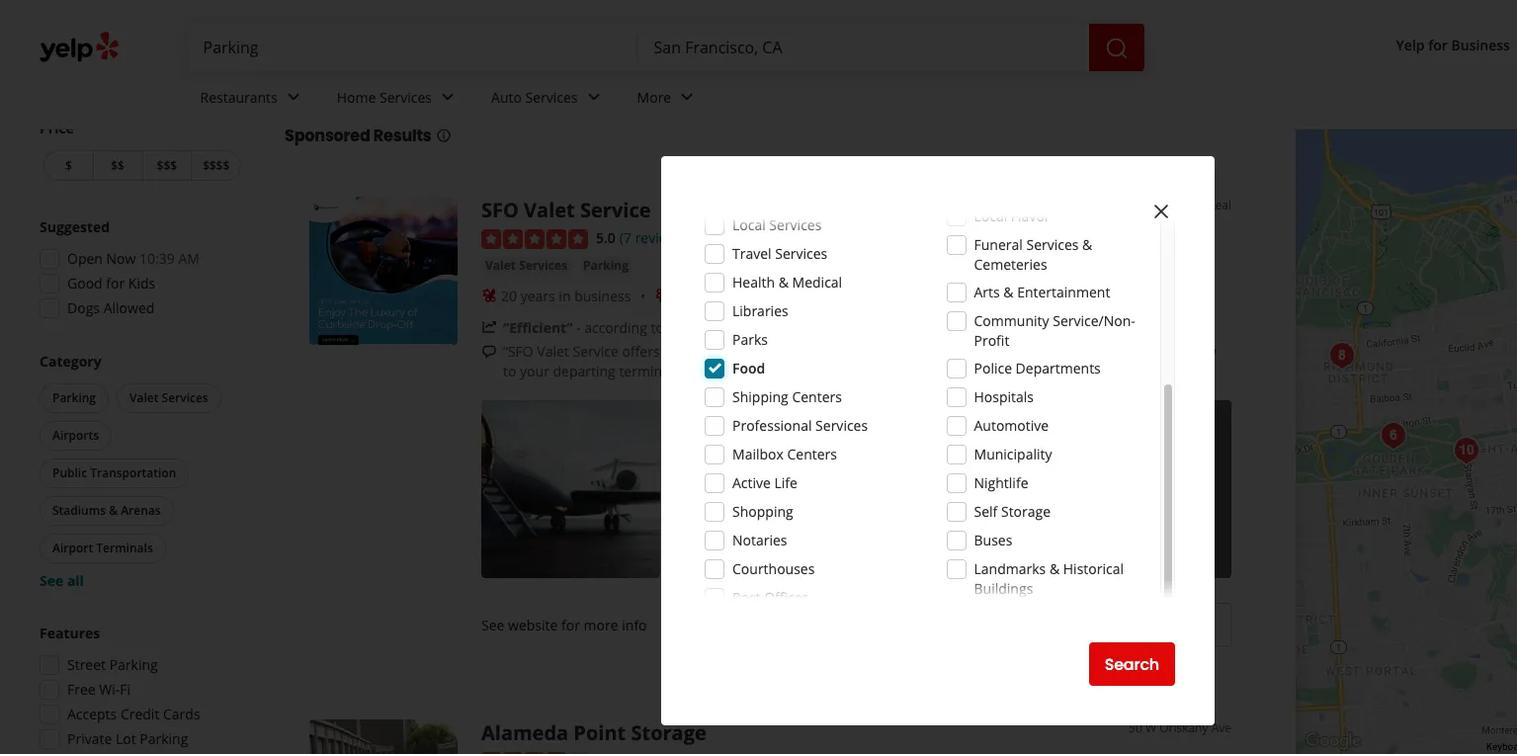 Task type: locate. For each thing, give the bounding box(es) containing it.
storage down nightlife
[[1001, 502, 1051, 521]]

1 vertical spatial in
[[1037, 342, 1049, 360]]

active life
[[732, 473, 798, 492]]

1 horizontal spatial valet services
[[485, 257, 567, 273]]

parking button up 'airports'
[[40, 383, 109, 413]]

0 vertical spatial to
[[651, 318, 664, 337]]

group
[[34, 217, 245, 324], [36, 352, 245, 591], [34, 624, 245, 754]]

24 chevron down v2 image inside more link
[[675, 85, 699, 109]]

2 horizontal spatial sfo
[[825, 342, 851, 360]]

in right years
[[559, 286, 571, 305]]

shipping
[[732, 387, 789, 406]]

offers
[[622, 342, 660, 360]]

"efficient"
[[503, 318, 573, 337]]

public
[[52, 465, 87, 481]]

ave
[[1211, 720, 1232, 737]]

in inside "sfo valet service offers curbside valet parking at sfo international airport. check-in online, then head directly to your departing terminal. an sfo valet service representative will…"
[[1037, 342, 1049, 360]]

& for arts & entertainment
[[1004, 283, 1014, 301]]

see left all in the left of the page
[[40, 571, 64, 590]]

& inside landmarks & historical buildings
[[1050, 559, 1060, 578]]

arenas
[[121, 502, 161, 519]]

more down airport.
[[954, 361, 990, 380]]

valet
[[524, 197, 575, 223], [485, 257, 516, 273], [537, 342, 569, 360], [731, 361, 763, 380], [129, 389, 159, 406]]

24 chevron down v2 image inside the home services 'link'
[[436, 85, 460, 109]]

mailbox centers
[[732, 445, 837, 464]]

services down 5 star rating 'image' on the top of the page
[[519, 257, 567, 273]]

2 vertical spatial for
[[561, 616, 580, 635]]

alameda
[[481, 720, 569, 747]]

francisco,
[[626, 70, 748, 103]]

services up health & medical
[[775, 244, 828, 263]]

valet services button up the transportation
[[117, 383, 221, 413]]

services up the travel services
[[769, 215, 822, 234]]

auto
[[491, 88, 522, 106]]

life
[[774, 473, 798, 492]]

1 horizontal spatial to
[[651, 318, 664, 337]]

0 horizontal spatial in
[[559, 286, 571, 305]]

open now 10:39 am
[[67, 249, 200, 268]]

2 horizontal spatial see
[[1101, 479, 1124, 498]]

centers down professional services
[[787, 445, 837, 464]]

restaurants link
[[184, 71, 321, 128]]

parking up fi
[[109, 655, 158, 674]]

flavor
[[1011, 207, 1050, 225]]

service down parking in the top of the page
[[766, 361, 812, 380]]

2 vertical spatial see
[[481, 616, 504, 635]]

service up 5.0 link
[[580, 197, 651, 223]]

departments
[[1016, 359, 1101, 378]]

airport terminals button
[[40, 534, 166, 563]]

valet services down 5 star rating 'image' on the top of the page
[[485, 257, 567, 273]]

0 horizontal spatial more
[[584, 616, 618, 635]]

$$ button
[[93, 150, 142, 181]]

point
[[574, 720, 626, 747]]

shipping centers
[[732, 387, 842, 406]]

local up 'funeral'
[[974, 207, 1007, 225]]

more
[[954, 361, 990, 380], [584, 616, 618, 635]]

valet services link
[[481, 256, 571, 275]]

for for business
[[1428, 36, 1448, 55]]

more link
[[954, 361, 990, 380]]

features
[[40, 624, 100, 642]]

1 24 chevron down v2 image from the left
[[281, 85, 305, 109]]

& right owned
[[769, 286, 779, 305]]

see for see all
[[40, 571, 64, 590]]

owned
[[721, 286, 765, 305]]

google image
[[1301, 728, 1366, 754]]

2 vertical spatial group
[[34, 624, 245, 754]]

see all
[[40, 571, 84, 590]]

0 horizontal spatial valet services
[[129, 389, 208, 406]]

"sfo
[[503, 342, 533, 360]]

0 horizontal spatial to
[[503, 361, 516, 380]]

0 vertical spatial centers
[[792, 387, 842, 406]]

for inside group
[[106, 274, 125, 293]]

1 horizontal spatial in
[[1037, 342, 1049, 360]]

more link
[[621, 71, 715, 128]]

sponsored
[[285, 125, 370, 147]]

professional services
[[732, 416, 868, 435]]

0 vertical spatial valet services button
[[481, 256, 571, 275]]

1 horizontal spatial sfo
[[702, 361, 727, 380]]

alameda point storage
[[481, 720, 706, 747]]

"efficient" - according to 1 user
[[503, 318, 708, 337]]

see for see website for more info
[[481, 616, 504, 635]]

& inside funeral services & cemeteries
[[1082, 235, 1092, 254]]

valet up 20
[[485, 257, 516, 273]]

1 vertical spatial valet services
[[129, 389, 208, 406]]

good
[[67, 274, 102, 293]]

will…"
[[913, 361, 950, 380]]

website
[[508, 616, 558, 635]]

for
[[1428, 36, 1448, 55], [106, 274, 125, 293], [561, 616, 580, 635]]

public transportation button
[[40, 459, 189, 488]]

24 chevron down v2 image inside restaurants link
[[281, 85, 305, 109]]

your
[[520, 361, 549, 380]]

24 chevron down v2 image for more
[[675, 85, 699, 109]]

1 horizontal spatial valet services button
[[481, 256, 571, 275]]

more
[[637, 88, 671, 106]]

50 w oriskany ave
[[1129, 720, 1232, 737]]

local up travel
[[732, 215, 766, 234]]

0 vertical spatial group
[[34, 217, 245, 324]]

$$$
[[157, 157, 177, 174]]

24 chevron down v2 image right "near"
[[582, 85, 605, 109]]

& down the travel services
[[779, 273, 789, 292]]

for right website
[[561, 616, 580, 635]]

san
[[576, 70, 622, 103]]

travel services
[[732, 244, 828, 263]]

airport terminals
[[52, 540, 153, 556]]

1 horizontal spatial see
[[481, 616, 504, 635]]

for up dogs allowed on the top of the page
[[106, 274, 125, 293]]

None search field
[[187, 24, 1148, 71]]

sfo up 5 star rating 'image' on the top of the page
[[481, 197, 519, 223]]

2 horizontal spatial for
[[1428, 36, 1448, 55]]

valet services button down 5 star rating 'image' on the top of the page
[[481, 256, 571, 275]]

in
[[559, 286, 571, 305], [1037, 342, 1049, 360]]

services down flavor
[[1026, 235, 1079, 254]]

1 vertical spatial parking button
[[40, 383, 109, 413]]

& for landmarks & historical buildings
[[1050, 559, 1060, 578]]

sfo right at
[[825, 342, 851, 360]]

& up the entertainment at the top of page
[[1082, 235, 1092, 254]]

1 horizontal spatial more
[[954, 361, 990, 380]]

price
[[40, 119, 74, 137]]

see inside group
[[40, 571, 64, 590]]

& right arts
[[1004, 283, 1014, 301]]

0 vertical spatial sfo
[[481, 197, 519, 223]]

service for sfo valet service
[[580, 197, 651, 223]]

0 vertical spatial service
[[580, 197, 651, 223]]

& inside button
[[109, 502, 118, 519]]

16 family owned v2 image
[[655, 288, 671, 304]]

health
[[732, 273, 775, 292]]

more left info
[[584, 616, 618, 635]]

to left 1
[[651, 318, 664, 337]]

0 horizontal spatial sfo
[[481, 197, 519, 223]]

for inside button
[[1428, 36, 1448, 55]]

24 chevron down v2 image up sponsored
[[281, 85, 305, 109]]

see
[[1101, 479, 1124, 498], [40, 571, 64, 590], [481, 616, 504, 635]]

1 vertical spatial storage
[[631, 720, 706, 747]]

1 horizontal spatial storage
[[1001, 502, 1051, 521]]

"sfo valet service offers curbside valet parking at sfo international airport. check-in online, then head directly to your departing terminal. an sfo valet service representative will…"
[[503, 342, 1216, 380]]

& left arenas
[[109, 502, 118, 519]]

buses
[[974, 531, 1012, 550]]

1 vertical spatial group
[[36, 352, 245, 591]]

to down '"sfo'
[[503, 361, 516, 380]]

2 24 chevron down v2 image from the left
[[436, 85, 460, 109]]

storage right point
[[631, 720, 706, 747]]

& left historical
[[1050, 559, 1060, 578]]

health & medical
[[732, 273, 842, 292]]

24 chevron down v2 image
[[281, 85, 305, 109], [436, 85, 460, 109], [582, 85, 605, 109], [675, 85, 699, 109]]

see left website
[[481, 616, 504, 635]]

$$$$
[[203, 157, 230, 174]]

representative
[[816, 361, 910, 380]]

1 vertical spatial to
[[503, 361, 516, 380]]

3 24 chevron down v2 image from the left
[[582, 85, 605, 109]]

in left "online,"
[[1037, 342, 1049, 360]]

24 chevron down v2 image up 16 info v2 image
[[436, 85, 460, 109]]

1 vertical spatial see
[[40, 571, 64, 590]]

parks
[[732, 330, 768, 349]]

parking button down 5.0
[[579, 256, 633, 275]]

suggested
[[40, 217, 110, 236]]

$ button
[[43, 150, 93, 181]]

0 horizontal spatial storage
[[631, 720, 706, 747]]

4 24 chevron down v2 image from the left
[[675, 85, 699, 109]]

sfo right the an
[[702, 361, 727, 380]]

24 chevron down v2 image right more
[[675, 85, 699, 109]]

service for "sfo valet service offers curbside valet parking at sfo international airport. check-in online, then head directly to your departing terminal. an sfo valet service representative will…"
[[573, 342, 619, 360]]

business
[[1451, 36, 1510, 55]]

1 vertical spatial centers
[[787, 445, 837, 464]]

1 vertical spatial valet services button
[[117, 383, 221, 413]]

1 vertical spatial for
[[106, 274, 125, 293]]

sfo
[[481, 197, 519, 223], [825, 342, 851, 360], [702, 361, 727, 380]]

services inside funeral services & cemeteries
[[1026, 235, 1079, 254]]

business
[[574, 286, 631, 305]]

see portfolio link
[[1053, 400, 1232, 579]]

0 horizontal spatial see
[[40, 571, 64, 590]]

0 horizontal spatial local
[[732, 215, 766, 234]]

am
[[178, 249, 200, 268]]

24 chevron down v2 image inside auto services link
[[582, 85, 605, 109]]

group containing features
[[34, 624, 245, 754]]

post offices
[[732, 588, 809, 607]]

2 vertical spatial service
[[766, 361, 812, 380]]

travel
[[732, 244, 772, 263]]

1 horizontal spatial local
[[974, 207, 1007, 225]]

1 vertical spatial more
[[584, 616, 618, 635]]

for right yelp at top right
[[1428, 36, 1448, 55]]

service up departing
[[573, 342, 619, 360]]

business categories element
[[184, 71, 1517, 128]]

private
[[67, 729, 112, 748]]

services up results
[[380, 88, 432, 106]]

centers up professional services
[[792, 387, 842, 406]]

arts
[[974, 283, 1000, 301]]

0 vertical spatial parking button
[[579, 256, 633, 275]]

0 horizontal spatial valet services button
[[117, 383, 221, 413]]

16 info v2 image
[[435, 127, 451, 143]]

see website for more info
[[481, 616, 647, 635]]

dogs allowed
[[67, 298, 155, 317]]

0 vertical spatial valet services
[[485, 257, 567, 273]]

now
[[106, 249, 136, 268]]

0 vertical spatial storage
[[1001, 502, 1051, 521]]

services down representative at the right
[[816, 416, 868, 435]]

search dialog
[[0, 0, 1517, 754]]

valet services inside group
[[129, 389, 208, 406]]

top 10 best parking near san francisco, california
[[285, 70, 870, 103]]

0 vertical spatial for
[[1428, 36, 1448, 55]]

see for see portfolio
[[1101, 479, 1124, 498]]

best
[[362, 70, 413, 103]]

local
[[974, 207, 1007, 225], [732, 215, 766, 234]]

to inside "sfo valet service offers curbside valet parking at sfo international airport. check-in online, then head directly to your departing terminal. an sfo valet service representative will…"
[[503, 361, 516, 380]]

0 vertical spatial in
[[559, 286, 571, 305]]

1 vertical spatial service
[[573, 342, 619, 360]]

1860
[[1119, 197, 1147, 213]]

cemeteries
[[974, 255, 1047, 274]]

0 horizontal spatial for
[[106, 274, 125, 293]]

online,
[[1053, 342, 1096, 360]]

0 vertical spatial see
[[1101, 479, 1124, 498]]

see left 'portfolio'
[[1101, 479, 1124, 498]]

search button
[[1089, 642, 1175, 686]]

valet services up the transportation
[[129, 389, 208, 406]]



Task type: vqa. For each thing, say whether or not it's contained in the screenshot.
municipality
yes



Task type: describe. For each thing, give the bounding box(es) containing it.
sfo valet service image
[[309, 197, 458, 345]]

credit
[[120, 705, 159, 723]]

0 horizontal spatial parking button
[[40, 383, 109, 413]]

head
[[1133, 342, 1166, 360]]

geary mall garage image
[[1322, 336, 1361, 376]]

(7 reviews)
[[620, 228, 688, 247]]

auto services link
[[475, 71, 621, 128]]

post
[[732, 588, 761, 607]]

open
[[67, 249, 103, 268]]

valet up your
[[537, 342, 569, 360]]

0 vertical spatial more
[[954, 361, 990, 380]]

24 chevron down v2 image for auto services
[[582, 85, 605, 109]]

music concourse parking image
[[1373, 416, 1413, 456]]

local for local flavor
[[974, 207, 1007, 225]]

food
[[732, 359, 765, 378]]

& for health & medical
[[779, 273, 789, 292]]

see all button
[[40, 571, 84, 590]]

self storage
[[974, 502, 1051, 521]]

real
[[1208, 197, 1232, 213]]

5.0
[[596, 228, 616, 247]]

el
[[1150, 197, 1159, 213]]

entertainment
[[1017, 283, 1110, 301]]

dogs
[[67, 298, 100, 317]]

family-owned & operated
[[675, 286, 841, 305]]

close image
[[1149, 199, 1173, 223]]

1 horizontal spatial for
[[561, 616, 580, 635]]

(7 reviews) link
[[620, 226, 688, 248]]

operated
[[782, 286, 841, 305]]

police departments
[[974, 359, 1101, 378]]

services inside 'link'
[[380, 88, 432, 106]]

storage inside "search" dialog
[[1001, 502, 1051, 521]]

street parking
[[67, 655, 158, 674]]

parking down 5.0
[[583, 257, 629, 273]]

reviews)
[[635, 228, 688, 247]]

centers for mailbox centers
[[787, 445, 837, 464]]

notaries
[[732, 531, 787, 550]]

funeral services & cemeteries
[[974, 235, 1092, 274]]

16 years in business v2 image
[[481, 288, 497, 304]]

yelp for business button
[[1388, 28, 1517, 64]]

2 vertical spatial sfo
[[702, 361, 727, 380]]

international
[[854, 342, 938, 360]]

according
[[584, 318, 647, 337]]

(7
[[620, 228, 632, 247]]

wi-
[[99, 680, 120, 699]]

airports
[[52, 427, 99, 444]]

1860 el camino real
[[1119, 197, 1232, 213]]

price group
[[40, 119, 245, 185]]

24 chevron down v2 image for home services
[[436, 85, 460, 109]]

home
[[337, 88, 376, 106]]

map region
[[1086, 65, 1517, 754]]

community
[[974, 311, 1049, 330]]

arts & entertainment
[[974, 283, 1110, 301]]

kezar parking lot image
[[1446, 431, 1486, 470]]

keyboa
[[1486, 741, 1517, 752]]

active
[[732, 473, 771, 492]]

24 chevron down v2 image for restaurants
[[281, 85, 305, 109]]

keyboa button
[[1486, 740, 1517, 754]]

$
[[65, 157, 72, 174]]

years
[[521, 286, 555, 305]]

services right auto
[[525, 88, 578, 106]]

oriskany
[[1160, 720, 1208, 737]]

50
[[1129, 720, 1142, 737]]

16 trending v2 image
[[481, 320, 497, 336]]

portfolio
[[1128, 479, 1183, 498]]

for for kids
[[106, 274, 125, 293]]

allowed
[[103, 298, 155, 317]]

see portfolio
[[1101, 479, 1183, 498]]

info
[[622, 616, 647, 635]]

stadiums & arenas
[[52, 502, 161, 519]]

accepts
[[67, 705, 117, 723]]

stadiums
[[52, 502, 106, 519]]

valet up the transportation
[[129, 389, 159, 406]]

all
[[67, 571, 84, 590]]

16 chevron down v2 image
[[1514, 38, 1517, 54]]

free
[[67, 680, 96, 699]]

california
[[753, 70, 870, 103]]

valet down valet
[[731, 361, 763, 380]]

automotive
[[974, 416, 1049, 435]]

valet up 5 star rating 'image' on the top of the page
[[524, 197, 575, 223]]

medical
[[792, 273, 842, 292]]

parking down category
[[52, 389, 96, 406]]

offices
[[764, 588, 809, 607]]

results
[[373, 125, 431, 147]]

centers for shipping centers
[[792, 387, 842, 406]]

5 star rating image
[[481, 229, 588, 249]]

sponsored results
[[285, 125, 431, 147]]

local for local services
[[732, 215, 766, 234]]

1 vertical spatial sfo
[[825, 342, 851, 360]]

parking up 16 info v2 image
[[418, 70, 510, 103]]

& for stadiums & arenas
[[109, 502, 118, 519]]

services up the transportation
[[162, 389, 208, 406]]

-
[[576, 318, 581, 337]]

alameda point storage link
[[481, 720, 706, 747]]

good for kids
[[67, 274, 155, 293]]

accepts credit cards
[[67, 705, 200, 723]]

landmarks & historical buildings
[[974, 559, 1124, 598]]

16 speech v2 image
[[481, 344, 497, 360]]

public transportation
[[52, 465, 176, 481]]

shopping
[[732, 502, 793, 521]]

check-
[[994, 342, 1037, 360]]

restaurants
[[200, 88, 277, 106]]

1 horizontal spatial parking button
[[579, 256, 633, 275]]

buildings
[[974, 579, 1033, 598]]

$$
[[111, 157, 125, 174]]

$$$$ button
[[191, 150, 241, 181]]

nightlife
[[974, 473, 1028, 492]]

group containing category
[[36, 352, 245, 591]]

local flavor
[[974, 207, 1050, 225]]

departing
[[553, 361, 616, 380]]

category
[[40, 352, 101, 371]]

transportation
[[90, 465, 176, 481]]

free wi-fi
[[67, 680, 131, 699]]

self
[[974, 502, 998, 521]]

camino
[[1162, 197, 1205, 213]]

search image
[[1105, 36, 1128, 60]]

parking link
[[579, 256, 633, 275]]

search
[[1105, 653, 1159, 676]]

group containing suggested
[[34, 217, 245, 324]]

parking down cards
[[140, 729, 188, 748]]



